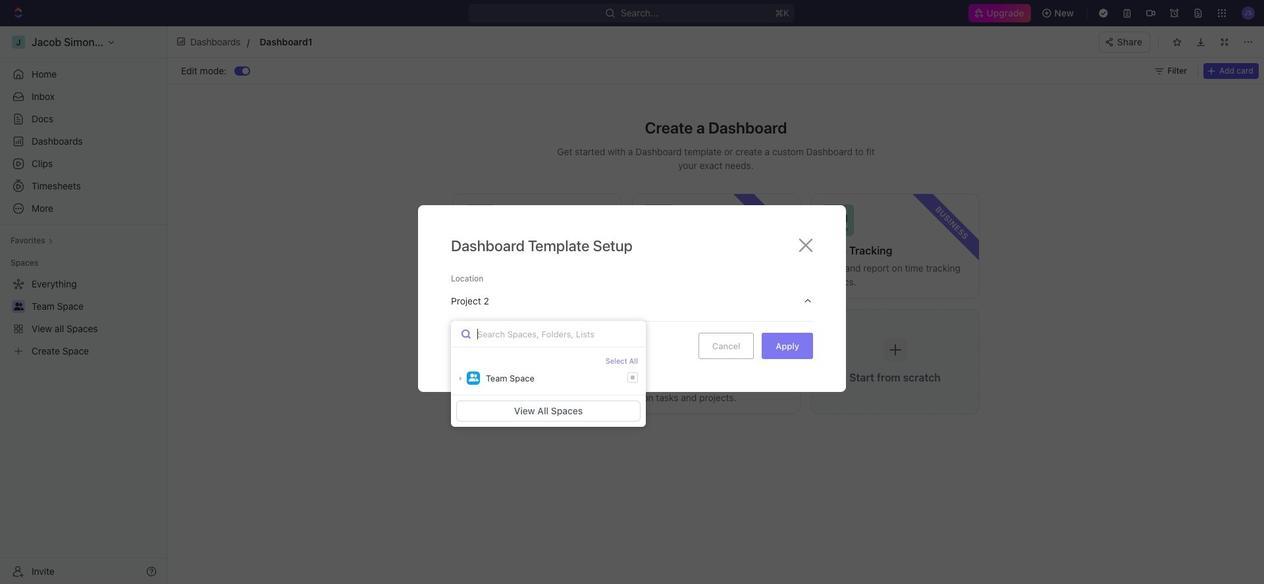 Task type: vqa. For each thing, say whether or not it's contained in the screenshot.
views.
no



Task type: locate. For each thing, give the bounding box(es) containing it.
tree
[[5, 274, 162, 362]]

team reporting image
[[643, 205, 675, 236]]

None text field
[[260, 34, 626, 50]]

dialog
[[418, 205, 846, 392]]

sidebar navigation
[[0, 26, 168, 585]]

time tracking image
[[822, 205, 854, 236]]

user group image
[[469, 374, 478, 382]]

project management image
[[464, 321, 496, 352]]



Task type: describe. For each thing, give the bounding box(es) containing it.
tree inside sidebar navigation
[[5, 274, 162, 362]]

Search Spaces, Folders, Lists text field
[[451, 321, 646, 348]]

client portal image
[[643, 321, 675, 352]]



